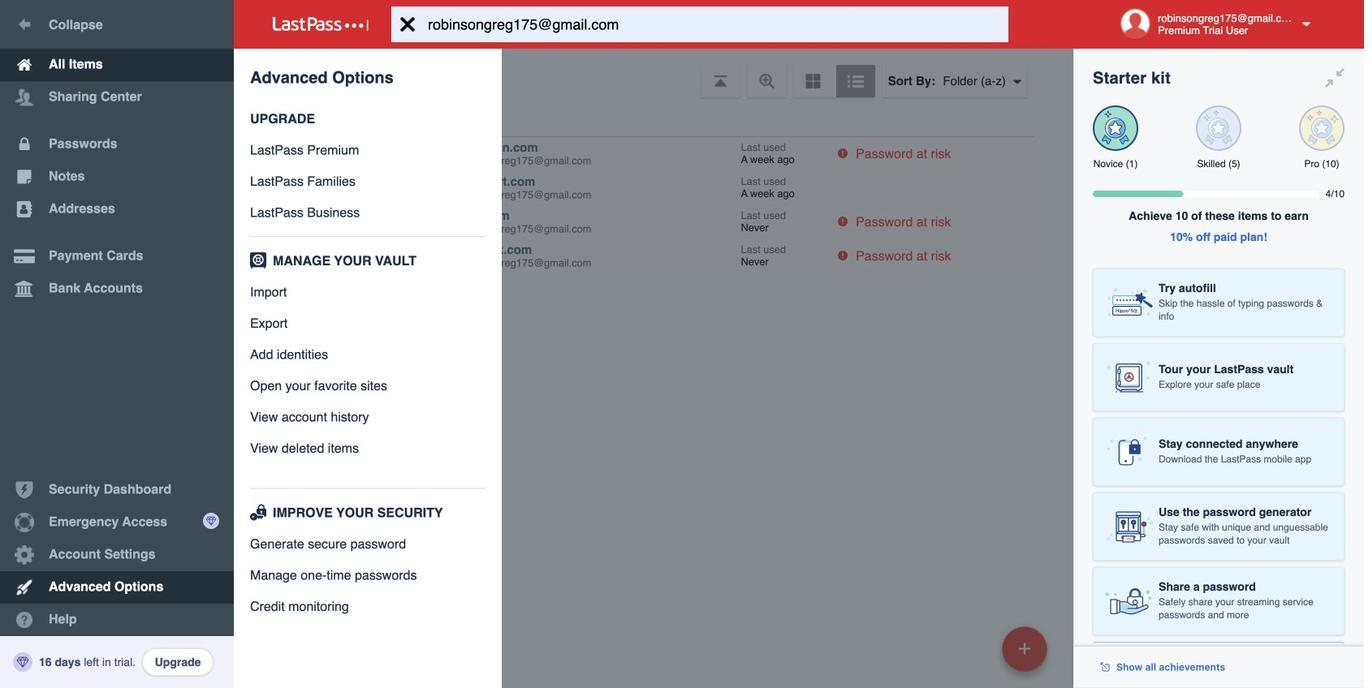 Task type: describe. For each thing, give the bounding box(es) containing it.
vault options navigation
[[234, 49, 1074, 97]]

improve your security image
[[247, 505, 270, 521]]

manage your vault image
[[247, 253, 270, 269]]

Search search field
[[392, 6, 1041, 42]]

search my vault text field
[[392, 6, 1041, 42]]

clear search image
[[392, 6, 424, 42]]



Task type: vqa. For each thing, say whether or not it's contained in the screenshot.
password field
no



Task type: locate. For each thing, give the bounding box(es) containing it.
main navigation navigation
[[0, 0, 234, 689]]

lastpass image
[[273, 17, 369, 32]]

new item image
[[1019, 644, 1031, 655]]

new item navigation
[[997, 622, 1058, 689]]



